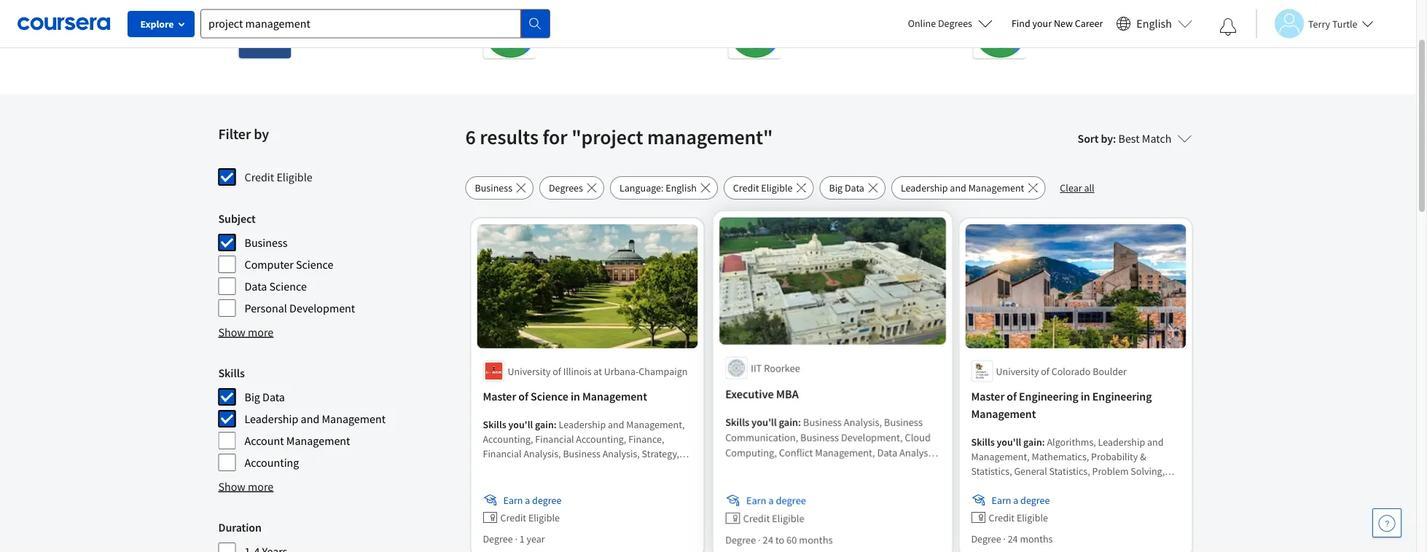 Task type: locate. For each thing, give the bounding box(es) containing it.
google image for (pt)
[[729, 6, 781, 59]]

1 more from the top
[[248, 326, 274, 340]]

0 horizontal spatial by
[[254, 125, 269, 144]]

degrees inside popup button
[[939, 17, 973, 30]]

business down results
[[475, 182, 513, 195]]

2 horizontal spatial earn
[[992, 494, 1012, 508]]

1 horizontal spatial degrees
[[939, 17, 973, 30]]

google project management (pt) google
[[793, 7, 918, 49]]

duration group
[[218, 520, 457, 553]]

1 horizontal spatial degree
[[777, 494, 806, 508]]

1 vertical spatial degrees
[[549, 182, 583, 195]]

2 horizontal spatial earn a degree
[[992, 494, 1050, 508]]

business inside button
[[475, 182, 513, 195]]

skills for master of science in management
[[483, 419, 507, 432]]

a up degree · 24 to 60 months at the bottom right of page
[[769, 494, 775, 508]]

uci
[[303, 7, 319, 20]]

1 vertical spatial big data
[[245, 391, 285, 405]]

more for accounting
[[248, 480, 274, 495]]

leadership and management
[[901, 182, 1025, 195], [245, 412, 386, 427]]

show more
[[218, 326, 274, 340], [218, 480, 274, 495]]

degrees inside button
[[549, 182, 583, 195]]

online degrees
[[908, 17, 973, 30]]

2 horizontal spatial you'll
[[997, 436, 1022, 449]]

project for (pt)
[[826, 7, 858, 20]]

by right filter
[[254, 125, 269, 144]]

project
[[321, 7, 352, 20], [581, 7, 613, 20], [826, 7, 858, 20], [1071, 7, 1103, 20]]

0 vertical spatial business
[[475, 182, 513, 195]]

0 horizontal spatial a
[[525, 494, 530, 508]]

1 horizontal spatial leadership
[[901, 182, 948, 195]]

in
[[571, 390, 580, 405], [1081, 390, 1091, 405]]

credit eligible button
[[724, 177, 814, 200]]

data
[[845, 182, 865, 195], [245, 280, 267, 294], [263, 391, 285, 405]]

2 horizontal spatial university
[[997, 365, 1040, 378]]

a up year
[[525, 494, 530, 508]]

show up duration
[[218, 480, 246, 495]]

2 horizontal spatial gain
[[1024, 436, 1043, 449]]

0 horizontal spatial ·
[[515, 533, 518, 546]]

0 horizontal spatial and
[[301, 412, 320, 427]]

0 horizontal spatial university
[[303, 22, 346, 35]]

data science
[[245, 280, 307, 294]]

1 vertical spatial leadership
[[245, 412, 299, 427]]

eligible for executive mba
[[773, 512, 805, 525]]

match
[[1143, 132, 1172, 146]]

iit roorkee
[[752, 364, 801, 377]]

0 vertical spatial data
[[845, 182, 865, 195]]

0 vertical spatial science
[[296, 258, 334, 272]]

3 project from the left
[[826, 7, 858, 20]]

skills you'll gain : for master of engineering in engineering management
[[972, 436, 1048, 449]]

science down "illinois"
[[531, 390, 569, 405]]

of inside master of engineering in engineering management
[[1007, 390, 1017, 405]]

0 vertical spatial and
[[950, 182, 967, 195]]

mba
[[777, 389, 799, 404]]

skills you'll gain : down executive mba
[[727, 418, 803, 431]]

and inside skills group
[[301, 412, 320, 427]]

credit eligible for executive mba
[[744, 512, 805, 525]]

· for executive mba
[[759, 533, 762, 547]]

1 horizontal spatial degree
[[727, 533, 757, 547]]

4 project from the left
[[1071, 7, 1103, 20]]

1 google image from the left
[[484, 6, 536, 59]]

online degrees button
[[897, 7, 1005, 39]]

big inside skills group
[[245, 391, 260, 405]]

earn for master of engineering in engineering management
[[992, 494, 1012, 508]]

project inside google project management: google
[[581, 7, 613, 20]]

you'll
[[753, 418, 777, 431], [509, 419, 533, 432], [997, 436, 1022, 449]]

terry
[[1309, 17, 1331, 30]]

0 horizontal spatial degree
[[483, 533, 513, 546]]

skills for master of engineering in engineering management
[[972, 436, 995, 449]]

0 horizontal spatial months
[[799, 533, 833, 547]]

eligible for master of science in management
[[529, 512, 560, 525]]

terry turtle
[[1309, 17, 1358, 30]]

0 vertical spatial more
[[248, 326, 274, 340]]

earn a degree up year
[[504, 494, 562, 508]]

0 vertical spatial degrees
[[939, 17, 973, 30]]

earn a degree up degree · 24 to 60 months at the bottom right of page
[[747, 494, 806, 508]]

credit
[[245, 170, 274, 185], [734, 182, 759, 195], [501, 512, 527, 525], [989, 512, 1015, 525], [744, 512, 771, 525]]

credit inside button
[[734, 182, 759, 195]]

2 horizontal spatial degree
[[972, 533, 1002, 546]]

gain down mba
[[780, 418, 798, 431]]

all
[[1085, 182, 1095, 195]]

degrees
[[939, 17, 973, 30], [549, 182, 583, 195]]

you'll down executive mba
[[753, 418, 777, 431]]

2 project from the left
[[581, 7, 613, 20]]

skills you'll gain :
[[727, 418, 803, 431], [483, 419, 559, 432], [972, 436, 1048, 449]]

earn up degree · 24 months
[[992, 494, 1012, 508]]

science for data science
[[269, 280, 307, 294]]

leadership
[[901, 182, 948, 195], [245, 412, 299, 427]]

2 more from the top
[[248, 480, 274, 495]]

0 horizontal spatial earn a degree
[[504, 494, 562, 508]]

degree for executive mba
[[777, 494, 806, 508]]

leadership right big data button
[[901, 182, 948, 195]]

master inside master of engineering in engineering management
[[972, 390, 1005, 405]]

1 vertical spatial big
[[245, 391, 260, 405]]

1 horizontal spatial engineering
[[1093, 390, 1153, 405]]

you'll down master of science in management at bottom left
[[509, 419, 533, 432]]

·
[[515, 533, 518, 546], [1004, 533, 1006, 546], [759, 533, 762, 547]]

2 vertical spatial science
[[531, 390, 569, 405]]

2 horizontal spatial google image
[[974, 6, 1026, 59]]

and inside button
[[950, 182, 967, 195]]

science up development
[[296, 258, 334, 272]]

business up computer
[[245, 236, 288, 250]]

earn up degree · 1 year
[[504, 494, 523, 508]]

0 vertical spatial show
[[218, 326, 246, 340]]

university
[[303, 22, 346, 35], [508, 365, 551, 378], [997, 365, 1040, 378]]

university for master of engineering in engineering management
[[997, 365, 1040, 378]]

show more button down personal
[[218, 324, 274, 342]]

credit for master of science in management
[[501, 512, 527, 525]]

0 horizontal spatial big data
[[245, 391, 285, 405]]

0 horizontal spatial gain
[[535, 419, 554, 432]]

project for google
[[581, 7, 613, 20]]

big data inside skills group
[[245, 391, 285, 405]]

1 vertical spatial science
[[269, 280, 307, 294]]

big up account
[[245, 391, 260, 405]]

science down computer science
[[269, 280, 307, 294]]

show down personal
[[218, 326, 246, 340]]

engineering
[[1020, 390, 1079, 405], [1093, 390, 1153, 405]]

1 horizontal spatial ·
[[759, 533, 762, 547]]

a for executive mba
[[769, 494, 775, 508]]

master of science in management
[[483, 390, 648, 405]]

you'll down master of engineering in engineering management
[[997, 436, 1022, 449]]

clear
[[1061, 182, 1083, 195]]

1 horizontal spatial big data
[[829, 182, 865, 195]]

3 google image from the left
[[974, 6, 1026, 59]]

0 horizontal spatial degree
[[532, 494, 562, 508]]

0 vertical spatial big data
[[829, 182, 865, 195]]

a up degree · 24 months
[[1014, 494, 1019, 508]]

0 horizontal spatial master
[[483, 390, 516, 405]]

executive mba
[[727, 389, 799, 404]]

credit up degree · 24 months
[[989, 512, 1015, 525]]

1 horizontal spatial and
[[950, 182, 967, 195]]

computer science
[[245, 258, 334, 272]]

0 vertical spatial leadership and management
[[901, 182, 1025, 195]]

1 horizontal spatial university
[[508, 365, 551, 378]]

0 vertical spatial english
[[1137, 16, 1173, 31]]

subject group
[[218, 210, 457, 318]]

1 show more from the top
[[218, 326, 274, 340]]

: left best
[[1114, 132, 1117, 146]]

2 vertical spatial data
[[263, 391, 285, 405]]

gain down master of science in management at bottom left
[[535, 419, 554, 432]]

degrees right online
[[939, 17, 973, 30]]

· for master of science in management
[[515, 533, 518, 546]]

project inside uci project management university of california, irvine
[[321, 7, 352, 20]]

project inside google project management (de) google
[[1071, 7, 1103, 20]]

0 horizontal spatial google image
[[484, 6, 536, 59]]

None search field
[[201, 9, 551, 38]]

english right career at right top
[[1137, 16, 1173, 31]]

credit eligible for master of engineering in engineering management
[[989, 512, 1049, 525]]

in down "illinois"
[[571, 390, 580, 405]]

2 in from the left
[[1081, 390, 1091, 405]]

in for engineering
[[1081, 390, 1091, 405]]

management"
[[648, 125, 773, 150]]

show more down personal
[[218, 326, 274, 340]]

university inside uci project management university of california, irvine
[[303, 22, 346, 35]]

big
[[829, 182, 843, 195], [245, 391, 260, 405]]

: for master of engineering in engineering management
[[1043, 436, 1046, 449]]

leadership and management inside skills group
[[245, 412, 386, 427]]

earn a degree
[[504, 494, 562, 508], [992, 494, 1050, 508], [747, 494, 806, 508]]

computer
[[245, 258, 294, 272]]

2 master from the left
[[972, 390, 1005, 405]]

credit down management"
[[734, 182, 759, 195]]

university left colorado
[[997, 365, 1040, 378]]

degree for executive mba
[[727, 533, 757, 547]]

skills you'll gain : down master of engineering in engineering management
[[972, 436, 1048, 449]]

skills group
[[218, 365, 457, 473]]

0 horizontal spatial english
[[666, 182, 697, 195]]

show more for accounting
[[218, 480, 274, 495]]

english inside language: english button
[[666, 182, 697, 195]]

engineering down boulder
[[1093, 390, 1153, 405]]

0 horizontal spatial in
[[571, 390, 580, 405]]

degree up degree · 24 months
[[1021, 494, 1050, 508]]

1 horizontal spatial leadership and management
[[901, 182, 1025, 195]]

months
[[1020, 533, 1053, 546], [799, 533, 833, 547]]

0 horizontal spatial degrees
[[549, 182, 583, 195]]

of for engineering
[[1007, 390, 1017, 405]]

1 horizontal spatial skills you'll gain :
[[727, 418, 803, 431]]

show
[[218, 326, 246, 340], [218, 480, 246, 495]]

master
[[483, 390, 516, 405], [972, 390, 1005, 405]]

0 horizontal spatial you'll
[[509, 419, 533, 432]]

6 results for "project management"
[[466, 125, 773, 150]]

1 show more button from the top
[[218, 324, 274, 342]]

1 vertical spatial english
[[666, 182, 697, 195]]

2 show more from the top
[[218, 480, 274, 495]]

google
[[548, 7, 579, 20], [793, 7, 824, 20], [1038, 7, 1069, 20], [548, 22, 578, 35], [793, 36, 823, 49], [1038, 36, 1068, 49]]

gain down master of engineering in engineering management
[[1024, 436, 1043, 449]]

0 horizontal spatial engineering
[[1020, 390, 1079, 405]]

gain for master of engineering in engineering management
[[1024, 436, 1043, 449]]

urbana-
[[604, 365, 639, 378]]

big right credit eligible button
[[829, 182, 843, 195]]

0 horizontal spatial 24
[[764, 533, 774, 547]]

a for master of science in management
[[525, 494, 530, 508]]

online
[[908, 17, 937, 30]]

university down uci
[[303, 22, 346, 35]]

gain
[[780, 418, 798, 431], [535, 419, 554, 432], [1024, 436, 1043, 449]]

1 vertical spatial business
[[245, 236, 288, 250]]

master for master of engineering in engineering management
[[972, 390, 1005, 405]]

1 horizontal spatial earn a degree
[[747, 494, 806, 508]]

1 horizontal spatial in
[[1081, 390, 1091, 405]]

gain for master of science in management
[[535, 419, 554, 432]]

degree
[[483, 533, 513, 546], [972, 533, 1002, 546], [727, 533, 757, 547]]

skills
[[218, 366, 245, 381], [727, 418, 751, 431], [483, 419, 507, 432], [972, 436, 995, 449]]

: down mba
[[798, 418, 801, 431]]

uci project management university of california, irvine
[[303, 7, 429, 35]]

:
[[1114, 132, 1117, 146], [798, 418, 801, 431], [554, 419, 557, 432], [1043, 436, 1046, 449]]

1 in from the left
[[571, 390, 580, 405]]

leadership and management inside button
[[901, 182, 1025, 195]]

: down master of science in management at bottom left
[[554, 419, 557, 432]]

1 vertical spatial data
[[245, 280, 267, 294]]

eligible for master of engineering in engineering management
[[1017, 512, 1049, 525]]

degree up year
[[532, 494, 562, 508]]

a
[[525, 494, 530, 508], [1014, 494, 1019, 508], [769, 494, 775, 508]]

show more down accounting
[[218, 480, 274, 495]]

leadership inside button
[[901, 182, 948, 195]]

1 show from the top
[[218, 326, 246, 340]]

sort
[[1078, 132, 1099, 146]]

terry turtle button
[[1257, 9, 1374, 38]]

university of california, irvine image
[[239, 6, 291, 59]]

1 horizontal spatial earn
[[747, 494, 767, 508]]

in inside master of engineering in engineering management
[[1081, 390, 1091, 405]]

by
[[254, 125, 269, 144], [1102, 132, 1114, 146]]

credit up degree · 24 to 60 months at the bottom right of page
[[744, 512, 771, 525]]

0 horizontal spatial skills you'll gain :
[[483, 419, 559, 432]]

1 horizontal spatial english
[[1137, 16, 1173, 31]]

personal
[[245, 302, 287, 316]]

credit eligible inside button
[[734, 182, 793, 195]]

0 horizontal spatial earn
[[504, 494, 523, 508]]

leadership up account
[[245, 412, 299, 427]]

earn for master of science in management
[[504, 494, 523, 508]]

english button
[[1111, 0, 1199, 47]]

earn up degree · 24 to 60 months at the bottom right of page
[[747, 494, 767, 508]]

degree · 1 year
[[483, 533, 545, 546]]

google image
[[484, 6, 536, 59], [729, 6, 781, 59], [974, 6, 1026, 59]]

: for executive mba
[[798, 418, 801, 431]]

24
[[1008, 533, 1018, 546], [764, 533, 774, 547]]

0 horizontal spatial business
[[245, 236, 288, 250]]

skills you'll gain : down master of science in management at bottom left
[[483, 419, 559, 432]]

1 horizontal spatial master
[[972, 390, 1005, 405]]

1 master from the left
[[483, 390, 516, 405]]

What do you want to learn? text field
[[201, 9, 521, 38]]

1 vertical spatial leadership and management
[[245, 412, 386, 427]]

engineering down university of colorado boulder at the bottom
[[1020, 390, 1079, 405]]

1 vertical spatial more
[[248, 480, 274, 495]]

2 show from the top
[[218, 480, 246, 495]]

degrees down for
[[549, 182, 583, 195]]

1 vertical spatial show more
[[218, 480, 274, 495]]

master inside master of science in management link
[[483, 390, 516, 405]]

a for master of engineering in engineering management
[[1014, 494, 1019, 508]]

english right language:
[[666, 182, 697, 195]]

· for master of engineering in engineering management
[[1004, 533, 1006, 546]]

big data
[[829, 182, 865, 195], [245, 391, 285, 405]]

1 vertical spatial show more button
[[218, 479, 274, 496]]

1 horizontal spatial big
[[829, 182, 843, 195]]

for
[[543, 125, 568, 150]]

project for university
[[321, 7, 352, 20]]

0 vertical spatial leadership
[[901, 182, 948, 195]]

1 horizontal spatial you'll
[[753, 418, 777, 431]]

2 google image from the left
[[729, 6, 781, 59]]

earn a degree up degree · 24 months
[[992, 494, 1050, 508]]

degree up "60"
[[777, 494, 806, 508]]

1 horizontal spatial a
[[769, 494, 775, 508]]

0 horizontal spatial leadership and management
[[245, 412, 386, 427]]

more down accounting
[[248, 480, 274, 495]]

1 project from the left
[[321, 7, 352, 20]]

of
[[348, 22, 357, 35], [553, 365, 561, 378], [1042, 365, 1050, 378], [519, 390, 529, 405], [1007, 390, 1017, 405]]

1 horizontal spatial business
[[475, 182, 513, 195]]

by right sort
[[1102, 132, 1114, 146]]

credit eligible
[[245, 170, 313, 185], [734, 182, 793, 195], [501, 512, 560, 525], [989, 512, 1049, 525], [744, 512, 805, 525]]

project inside google project management (pt) google
[[826, 7, 858, 20]]

skills you'll gain : for master of science in management
[[483, 419, 559, 432]]

2 horizontal spatial a
[[1014, 494, 1019, 508]]

2 show more button from the top
[[218, 479, 274, 496]]

1 vertical spatial show
[[218, 480, 246, 495]]

earn for executive mba
[[747, 494, 767, 508]]

0 horizontal spatial leadership
[[245, 412, 299, 427]]

and
[[950, 182, 967, 195], [301, 412, 320, 427]]

0 horizontal spatial big
[[245, 391, 260, 405]]

in down colorado
[[1081, 390, 1091, 405]]

1 horizontal spatial by
[[1102, 132, 1114, 146]]

0 vertical spatial big
[[829, 182, 843, 195]]

eligible
[[277, 170, 313, 185], [762, 182, 793, 195], [529, 512, 560, 525], [1017, 512, 1049, 525], [773, 512, 805, 525]]

0 vertical spatial show more
[[218, 326, 274, 340]]

0 vertical spatial show more button
[[218, 324, 274, 342]]

credit up degree · 1 year
[[501, 512, 527, 525]]

management
[[354, 7, 412, 20], [860, 7, 918, 20], [1105, 7, 1163, 20], [969, 182, 1025, 195], [583, 390, 648, 405], [972, 408, 1037, 422], [322, 412, 386, 427], [286, 434, 350, 449]]

1 horizontal spatial google image
[[729, 6, 781, 59]]

2 horizontal spatial skills you'll gain :
[[972, 436, 1048, 449]]

1 horizontal spatial 24
[[1008, 533, 1018, 546]]

2 horizontal spatial ·
[[1004, 533, 1006, 546]]

show more button down accounting
[[218, 479, 274, 496]]

skills inside group
[[218, 366, 245, 381]]

show more button
[[218, 324, 274, 342], [218, 479, 274, 496]]

1 horizontal spatial gain
[[780, 418, 798, 431]]

more down personal
[[248, 326, 274, 340]]

2 horizontal spatial degree
[[1021, 494, 1050, 508]]

1 vertical spatial and
[[301, 412, 320, 427]]

university up master of science in management at bottom left
[[508, 365, 551, 378]]

: down master of engineering in engineering management
[[1043, 436, 1046, 449]]



Task type: vqa. For each thing, say whether or not it's contained in the screenshot.
Deadline: for Final
no



Task type: describe. For each thing, give the bounding box(es) containing it.
account
[[245, 434, 284, 449]]

colorado
[[1052, 365, 1091, 378]]

coursera image
[[18, 12, 110, 35]]

development
[[290, 302, 355, 316]]

year
[[527, 533, 545, 546]]

in for management
[[571, 390, 580, 405]]

champaign
[[639, 365, 688, 378]]

credit for executive mba
[[744, 512, 771, 525]]

by for filter
[[254, 125, 269, 144]]

account management
[[245, 434, 350, 449]]

california,
[[359, 22, 402, 35]]

(de)
[[1038, 22, 1057, 35]]

university of illinois at urbana-champaign
[[508, 365, 688, 378]]

university for master of science in management
[[508, 365, 551, 378]]

degree for master of engineering in engineering management
[[972, 533, 1002, 546]]

you'll for master of engineering in engineering management
[[997, 436, 1022, 449]]

credit down filter by
[[245, 170, 274, 185]]

degree · 24 to 60 months
[[727, 533, 833, 547]]

management:
[[615, 7, 676, 20]]

filter
[[218, 125, 251, 144]]

1 horizontal spatial months
[[1020, 533, 1053, 546]]

more for personal development
[[248, 326, 274, 340]]

iit
[[752, 364, 763, 377]]

data inside button
[[845, 182, 865, 195]]

big data button
[[820, 177, 886, 200]]

by for sort
[[1102, 132, 1114, 146]]

show more button for personal development
[[218, 324, 274, 342]]

2 engineering from the left
[[1093, 390, 1153, 405]]

master of engineering in engineering management
[[972, 390, 1153, 422]]

big data inside button
[[829, 182, 865, 195]]

1
[[520, 533, 525, 546]]

find
[[1012, 17, 1031, 30]]

google image for google
[[484, 6, 536, 59]]

24 for master of engineering in engineering management
[[1008, 533, 1018, 546]]

master of science in management link
[[483, 389, 692, 406]]

to
[[776, 533, 785, 547]]

executive
[[727, 389, 774, 404]]

accounting
[[245, 456, 299, 471]]

show for personal development
[[218, 326, 246, 340]]

show more for personal development
[[218, 326, 274, 340]]

management inside button
[[969, 182, 1025, 195]]

google project management: google
[[548, 7, 676, 35]]

career
[[1075, 17, 1104, 30]]

of for management
[[519, 390, 529, 405]]

earn a degree for executive mba
[[747, 494, 806, 508]]

6
[[466, 125, 476, 150]]

earn a degree for master of engineering in engineering management
[[992, 494, 1050, 508]]

clear all
[[1061, 182, 1095, 195]]

management inside master of engineering in engineering management
[[972, 408, 1037, 422]]

eligible inside button
[[762, 182, 793, 195]]

credit for master of engineering in engineering management
[[989, 512, 1015, 525]]

google project management (de) google
[[1038, 7, 1163, 49]]

of for urbana-
[[553, 365, 561, 378]]

leadership and management button
[[892, 177, 1046, 200]]

degree for master of engineering in engineering management
[[1021, 494, 1050, 508]]

science for computer science
[[296, 258, 334, 272]]

subject
[[218, 212, 256, 226]]

turtle
[[1333, 17, 1358, 30]]

24 for executive mba
[[764, 533, 774, 547]]

master of engineering in engineering management link
[[972, 389, 1181, 424]]

find your new career
[[1012, 17, 1104, 30]]

find your new career link
[[1005, 15, 1111, 33]]

management inside uci project management university of california, irvine
[[354, 7, 412, 20]]

help center image
[[1379, 515, 1397, 532]]

clear all button
[[1052, 177, 1104, 200]]

roorkee
[[765, 364, 801, 377]]

leadership inside skills group
[[245, 412, 299, 427]]

degree for master of science in management
[[483, 533, 513, 546]]

business button
[[466, 177, 534, 200]]

skills you'll gain : for executive mba
[[727, 418, 803, 431]]

data inside skills group
[[263, 391, 285, 405]]

show for accounting
[[218, 480, 246, 495]]

language: english
[[620, 182, 697, 195]]

duration
[[218, 521, 262, 536]]

language: english button
[[610, 177, 718, 200]]

illinois
[[564, 365, 592, 378]]

explore
[[140, 18, 174, 31]]

gain for executive mba
[[780, 418, 798, 431]]

explore button
[[128, 11, 195, 37]]

you'll for executive mba
[[753, 418, 777, 431]]

language:
[[620, 182, 664, 195]]

: for master of science in management
[[554, 419, 557, 432]]

you'll for master of science in management
[[509, 419, 533, 432]]

filter by
[[218, 125, 269, 144]]

degrees button
[[540, 177, 605, 200]]

"project
[[572, 125, 644, 150]]

master for master of science in management
[[483, 390, 516, 405]]

boulder
[[1093, 365, 1127, 378]]

degree for master of science in management
[[532, 494, 562, 508]]

of inside uci project management university of california, irvine
[[348, 22, 357, 35]]

executive mba link
[[727, 388, 938, 405]]

show notifications image
[[1220, 18, 1238, 36]]

results
[[480, 125, 539, 150]]

60
[[787, 533, 797, 547]]

show more button for accounting
[[218, 479, 274, 496]]

big inside button
[[829, 182, 843, 195]]

business inside the subject group
[[245, 236, 288, 250]]

data inside the subject group
[[245, 280, 267, 294]]

credit eligible for master of science in management
[[501, 512, 560, 525]]

best
[[1119, 132, 1140, 146]]

project for (de)
[[1071, 7, 1103, 20]]

degree · 24 months
[[972, 533, 1053, 546]]

management inside google project management (de) google
[[1105, 7, 1163, 20]]

sort by : best match
[[1078, 132, 1172, 146]]

university of colorado boulder
[[997, 365, 1127, 378]]

your
[[1033, 17, 1052, 30]]

at
[[594, 365, 602, 378]]

english inside english "button"
[[1137, 16, 1173, 31]]

earn a degree for master of science in management
[[504, 494, 562, 508]]

skills for executive mba
[[727, 418, 751, 431]]

management inside google project management (pt) google
[[860, 7, 918, 20]]

(pt)
[[793, 22, 811, 35]]

new
[[1054, 17, 1073, 30]]

google image for (de)
[[974, 6, 1026, 59]]

irvine
[[404, 22, 429, 35]]

personal development
[[245, 302, 355, 316]]

1 engineering from the left
[[1020, 390, 1079, 405]]



